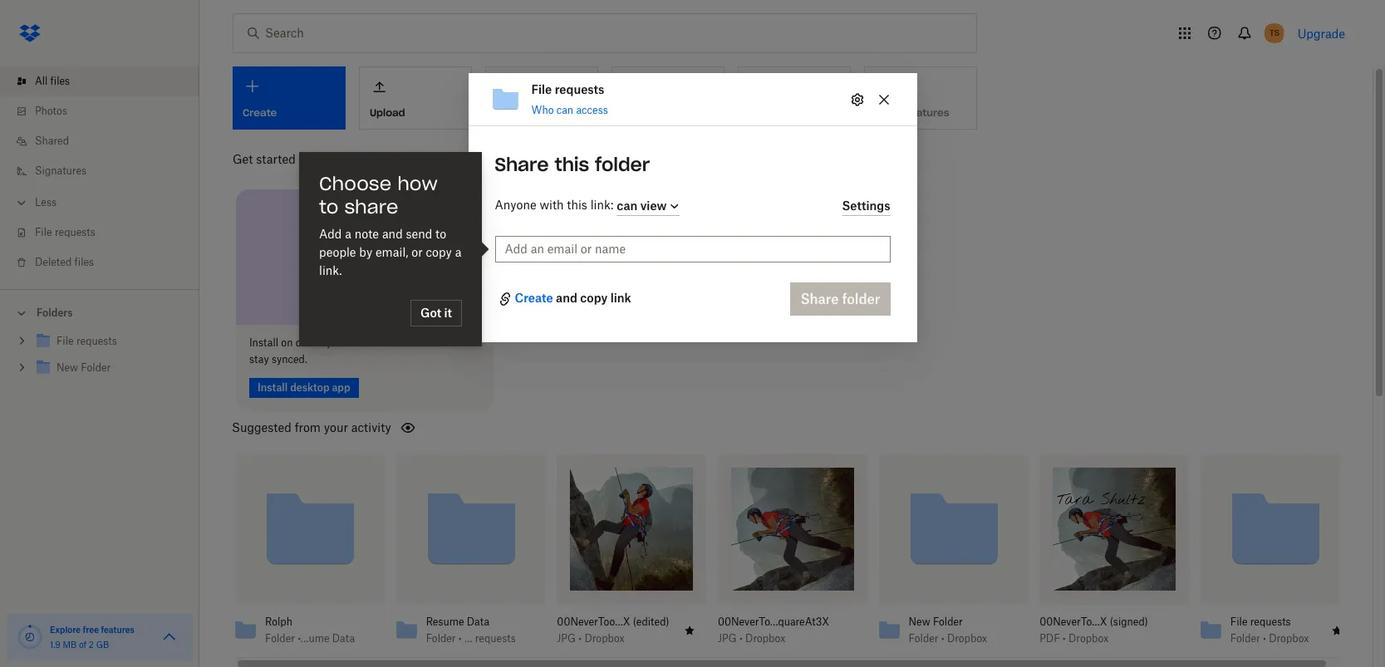 Task type: locate. For each thing, give the bounding box(es) containing it.
• left …
[[458, 632, 462, 644]]

00neverto…quareat3x
[[718, 615, 829, 628]]

0 horizontal spatial and
[[382, 227, 403, 241]]

this
[[555, 153, 589, 176], [567, 198, 587, 212]]

3 • from the left
[[739, 632, 743, 644]]

file inside file requests folder • dropbox
[[1230, 615, 1248, 628]]

requests inside file requests who can access
[[555, 83, 604, 97]]

it
[[444, 306, 452, 320]]

dropbox for file requests folder • dropbox
[[1269, 632, 1309, 644]]

• right the 'pdf'
[[1063, 632, 1066, 644]]

1 horizontal spatial folder • dropbox button
[[1230, 632, 1320, 645]]

0 horizontal spatial folder • dropbox button
[[909, 632, 998, 645]]

2 vertical spatial file
[[1230, 615, 1248, 628]]

1 horizontal spatial with
[[540, 198, 564, 212]]

less
[[35, 196, 57, 209]]

upgrade link
[[1298, 26, 1345, 40]]

0 vertical spatial a
[[345, 227, 351, 241]]

1 horizontal spatial file
[[531, 83, 552, 97]]

files for deleted files
[[74, 256, 94, 268]]

shared
[[35, 135, 69, 147]]

requests inside list
[[55, 226, 95, 238]]

dropbox down 00neverto…quareat3x button at the right bottom of page
[[745, 632, 786, 644]]

6 • from the left
[[1263, 632, 1266, 644]]

jpg down the "00nevertoo…x"
[[557, 632, 576, 644]]

data right •…ume
[[332, 632, 355, 644]]

0 horizontal spatial data
[[332, 632, 355, 644]]

0 horizontal spatial a
[[345, 227, 351, 241]]

file for file requests who can access
[[531, 83, 552, 97]]

can right who
[[557, 104, 573, 117]]

1 vertical spatial file
[[35, 226, 52, 238]]

2 jpg from the left
[[718, 632, 737, 644]]

requests inside file requests folder • dropbox
[[1250, 615, 1291, 628]]

all files
[[35, 75, 70, 87]]

0 horizontal spatial copy
[[426, 245, 452, 259]]

0 vertical spatial to
[[319, 195, 339, 219]]

desktop
[[296, 336, 333, 349]]

dropbox inside 00neverto…quareat3x jpg • dropbox
[[745, 632, 786, 644]]

files left offline
[[388, 336, 408, 349]]

data
[[467, 615, 490, 628], [332, 632, 355, 644]]

1 on from the left
[[281, 336, 293, 349]]

work
[[348, 336, 371, 349]]

list
[[0, 57, 199, 289]]

how
[[397, 172, 438, 195]]

anyone
[[495, 198, 536, 212]]

0 vertical spatial file
[[531, 83, 552, 97]]

signatures
[[35, 165, 86, 177]]

(edited)
[[633, 615, 669, 628]]

• inside resume data folder • … requests
[[458, 632, 462, 644]]

rolph
[[265, 615, 292, 628]]

from
[[295, 420, 321, 434]]

2 horizontal spatial file
[[1230, 615, 1248, 628]]

1 • from the left
[[458, 632, 462, 644]]

• down the "00nevertoo…x"
[[579, 632, 582, 644]]

• inside 00neverto…quareat3x jpg • dropbox
[[739, 632, 743, 644]]

1 vertical spatial can
[[617, 198, 638, 213]]

deleted files
[[35, 256, 94, 268]]

1 horizontal spatial files
[[74, 256, 94, 268]]

• down new folder button
[[941, 632, 944, 644]]

and inside choose how to share add a note and send to people by email, or copy a link.
[[382, 227, 403, 241]]

1 vertical spatial files
[[74, 256, 94, 268]]

and inside the sharing modal 'dialog'
[[556, 291, 577, 305]]

of
[[79, 640, 87, 650]]

folder • dropbox button for new folder
[[909, 632, 998, 645]]

folder down the file requests "button"
[[1230, 632, 1260, 644]]

1 vertical spatial link
[[610, 291, 631, 305]]

new
[[909, 615, 930, 628]]

folders
[[37, 307, 73, 319]]

install
[[249, 336, 278, 349]]

•
[[458, 632, 462, 644], [579, 632, 582, 644], [739, 632, 743, 644], [941, 632, 944, 644], [1063, 632, 1066, 644], [1263, 632, 1266, 644]]

all files list item
[[0, 66, 199, 96]]

0 horizontal spatial jpg • dropbox button
[[557, 632, 670, 645]]

1 vertical spatial data
[[332, 632, 355, 644]]

with right anyone
[[540, 198, 564, 212]]

with right started
[[299, 152, 323, 166]]

create and copy link
[[515, 291, 631, 305]]

jpg • dropbox button
[[557, 632, 670, 645], [718, 632, 831, 645]]

data inside rolph folder •…ume data
[[332, 632, 355, 644]]

1 folder • dropbox button from the left
[[909, 632, 998, 645]]

0 horizontal spatial with
[[299, 152, 323, 166]]

0 vertical spatial data
[[467, 615, 490, 628]]

1 vertical spatial create
[[515, 291, 553, 305]]

this left :
[[567, 198, 587, 212]]

1 horizontal spatial copy
[[580, 291, 608, 305]]

photos link
[[13, 96, 199, 126]]

0 vertical spatial with
[[299, 152, 323, 166]]

1 vertical spatial folder
[[595, 153, 650, 176]]

jpg
[[557, 632, 576, 644], [718, 632, 737, 644]]

folder inside resume data folder • … requests
[[426, 632, 456, 644]]

rolph button
[[265, 615, 355, 629]]

suggested from your activity
[[232, 420, 391, 434]]

a right "or"
[[455, 245, 462, 259]]

files right all
[[50, 75, 70, 87]]

• inside new folder folder • dropbox
[[941, 632, 944, 644]]

dropbox inside 00nevertoo…x (edited) jpg • dropbox
[[584, 632, 625, 644]]

0 vertical spatial folder
[[533, 106, 563, 119]]

…
[[464, 632, 472, 644]]

and
[[382, 227, 403, 241], [556, 291, 577, 305], [443, 336, 461, 349]]

1 horizontal spatial folder
[[595, 153, 650, 176]]

0 vertical spatial copy
[[426, 245, 452, 259]]

(signed)
[[1110, 615, 1148, 628]]

free
[[83, 625, 99, 635]]

dropbox down the file requests "button"
[[1269, 632, 1309, 644]]

copy right create link
[[580, 291, 608, 305]]

create inside the sharing modal 'dialog'
[[515, 291, 553, 305]]

• for 00nevertoo…x
[[579, 632, 582, 644]]

jpg inside 00neverto…quareat3x jpg • dropbox
[[718, 632, 737, 644]]

1 vertical spatial with
[[540, 198, 564, 212]]

can
[[557, 104, 573, 117], [617, 198, 638, 213]]

• down the file requests "button"
[[1263, 632, 1266, 644]]

1 horizontal spatial can
[[617, 198, 638, 213]]

folder down new
[[909, 632, 939, 644]]

folder inside file requests folder • dropbox
[[1230, 632, 1260, 644]]

5 • from the left
[[1063, 632, 1066, 644]]

1 horizontal spatial data
[[467, 615, 490, 628]]

0 vertical spatial and
[[382, 227, 403, 241]]

and right offline
[[443, 336, 461, 349]]

email,
[[376, 245, 408, 259]]

dropbox for 00nevertoo…x (edited) jpg • dropbox
[[584, 632, 625, 644]]

2 horizontal spatial files
[[388, 336, 408, 349]]

files inside list item
[[50, 75, 70, 87]]

0 vertical spatial create
[[496, 106, 530, 119]]

copy
[[426, 245, 452, 259], [580, 291, 608, 305]]

this up anyone with this link :
[[555, 153, 589, 176]]

to
[[319, 195, 339, 219], [436, 227, 446, 241], [336, 336, 345, 349]]

jpg • dropbox button down 00nevertoo…x (edited) "button"
[[557, 632, 670, 645]]

files right deleted
[[74, 256, 94, 268]]

photos
[[35, 105, 67, 117]]

file requests folder • dropbox
[[1230, 615, 1309, 644]]

explore
[[50, 625, 81, 635]]

create for create and copy link
[[515, 291, 553, 305]]

• for resume
[[458, 632, 462, 644]]

0 horizontal spatial folder
[[533, 106, 563, 119]]

on
[[281, 336, 293, 349], [374, 336, 386, 349]]

folder inside rolph folder •…ume data
[[265, 632, 295, 644]]

• inside file requests folder • dropbox
[[1263, 632, 1266, 644]]

link for :
[[591, 198, 611, 212]]

folder inside the sharing modal 'dialog'
[[595, 153, 650, 176]]

add
[[319, 227, 342, 241]]

link.
[[319, 263, 342, 278]]

file requests who can access
[[531, 83, 608, 117]]

1 horizontal spatial on
[[374, 336, 386, 349]]

None field
[[0, 0, 128, 18]]

signatures link
[[13, 156, 199, 186]]

folder
[[533, 106, 563, 119], [595, 153, 650, 176]]

create
[[496, 106, 530, 119], [515, 291, 553, 305]]

• inside 00nevertoo…x (edited) jpg • dropbox
[[579, 632, 582, 644]]

view
[[640, 198, 667, 213]]

1 horizontal spatial and
[[443, 336, 461, 349]]

list containing all files
[[0, 57, 199, 289]]

2 folder • dropbox button from the left
[[1230, 632, 1320, 645]]

on up synced.
[[281, 336, 293, 349]]

a right add
[[345, 227, 351, 241]]

2 vertical spatial to
[[336, 336, 345, 349]]

all files link
[[13, 66, 199, 96]]

2 vertical spatial files
[[388, 336, 408, 349]]

folder down rolph
[[265, 632, 295, 644]]

settings
[[842, 198, 890, 213]]

or
[[412, 245, 423, 259]]

jpg down 00neverto…quareat3x
[[718, 632, 737, 644]]

gb
[[96, 640, 109, 650]]

get started with dropbox
[[233, 152, 373, 166]]

who
[[531, 104, 554, 117]]

1 vertical spatial this
[[567, 198, 587, 212]]

0 horizontal spatial on
[[281, 336, 293, 349]]

jpg • dropbox button down 00neverto…quareat3x button at the right bottom of page
[[718, 632, 831, 645]]

files inside install on desktop to work on files offline and stay synced.
[[388, 336, 408, 349]]

• for 00neverto…x
[[1063, 632, 1066, 644]]

2 horizontal spatial and
[[556, 291, 577, 305]]

dropbox down 00nevertoo…x (edited) "button"
[[584, 632, 625, 644]]

can inside file requests who can access
[[557, 104, 573, 117]]

dropbox for 00neverto…x (signed) pdf • dropbox
[[1069, 632, 1109, 644]]

0 vertical spatial this
[[555, 153, 589, 176]]

to up add
[[319, 195, 339, 219]]

1 vertical spatial to
[[436, 227, 446, 241]]

folder for file requests folder • dropbox
[[1230, 632, 1260, 644]]

share this folder
[[495, 153, 650, 176]]

1 horizontal spatial jpg
[[718, 632, 737, 644]]

file inside file requests who can access
[[531, 83, 552, 97]]

2 • from the left
[[579, 632, 582, 644]]

folder • … requests button
[[426, 632, 516, 645]]

create inside button
[[496, 106, 530, 119]]

0 horizontal spatial file
[[35, 226, 52, 238]]

copy right "or"
[[426, 245, 452, 259]]

folder • dropbox button down new folder button
[[909, 632, 998, 645]]

2 vertical spatial and
[[443, 336, 461, 349]]

and up email,
[[382, 227, 403, 241]]

0 horizontal spatial can
[[557, 104, 573, 117]]

group
[[0, 325, 199, 394]]

jpg inside 00nevertoo…x (edited) jpg • dropbox
[[557, 632, 576, 644]]

people
[[319, 245, 356, 259]]

deleted files link
[[13, 248, 199, 278]]

dropbox for new folder folder • dropbox
[[947, 632, 987, 644]]

folder
[[933, 615, 963, 628], [265, 632, 295, 644], [426, 632, 456, 644], [909, 632, 939, 644], [1230, 632, 1260, 644]]

2
[[89, 640, 94, 650]]

1 jpg • dropbox button from the left
[[557, 632, 670, 645]]

1 horizontal spatial a
[[455, 245, 462, 259]]

dropbox down new folder button
[[947, 632, 987, 644]]

folder down resume
[[426, 632, 456, 644]]

0 horizontal spatial files
[[50, 75, 70, 87]]

0 vertical spatial link
[[591, 198, 611, 212]]

2 on from the left
[[374, 336, 386, 349]]

dropbox inside 00neverto…x (signed) pdf • dropbox
[[1069, 632, 1109, 644]]

dropbox inside new folder folder • dropbox
[[947, 632, 987, 644]]

0 vertical spatial files
[[50, 75, 70, 87]]

got it
[[420, 306, 452, 320]]

• down 00neverto…quareat3x
[[739, 632, 743, 644]]

to right send
[[436, 227, 446, 241]]

data up folder • … requests button
[[467, 615, 490, 628]]

• for new
[[941, 632, 944, 644]]

can view button
[[617, 196, 682, 216]]

1 jpg from the left
[[557, 632, 576, 644]]

folder • dropbox button
[[909, 632, 998, 645], [1230, 632, 1320, 645]]

1 horizontal spatial jpg • dropbox button
[[718, 632, 831, 645]]

and right create link
[[556, 291, 577, 305]]

• inside 00neverto…x (signed) pdf • dropbox
[[1063, 632, 1066, 644]]

less image
[[13, 194, 30, 211]]

0 horizontal spatial jpg
[[557, 632, 576, 644]]

copy inside the sharing modal 'dialog'
[[580, 291, 608, 305]]

can right :
[[617, 198, 638, 213]]

1 vertical spatial and
[[556, 291, 577, 305]]

1 vertical spatial copy
[[580, 291, 608, 305]]

with
[[299, 152, 323, 166], [540, 198, 564, 212]]

• for file
[[1263, 632, 1266, 644]]

4 • from the left
[[941, 632, 944, 644]]

dropbox inside file requests folder • dropbox
[[1269, 632, 1309, 644]]

2 jpg • dropbox button from the left
[[718, 632, 831, 645]]

0 vertical spatial can
[[557, 104, 573, 117]]

dropbox down the 00neverto…x (signed) button
[[1069, 632, 1109, 644]]

to left work
[[336, 336, 345, 349]]

on right work
[[374, 336, 386, 349]]

folder inside button
[[533, 106, 563, 119]]

requests for file requests folder • dropbox
[[1250, 615, 1291, 628]]

folder • dropbox button down the file requests "button"
[[1230, 632, 1320, 645]]

requests
[[555, 83, 604, 97], [55, 226, 95, 238], [1250, 615, 1291, 628], [475, 632, 516, 644]]



Task type: vqa. For each thing, say whether or not it's contained in the screenshot.
share with dropbox menu item
no



Task type: describe. For each thing, give the bounding box(es) containing it.
got it button
[[410, 300, 462, 327]]

settings button
[[842, 196, 890, 216]]

got
[[420, 306, 441, 320]]

create folder
[[496, 106, 563, 119]]

resume data folder • … requests
[[426, 615, 516, 644]]

pdf • dropbox button
[[1040, 632, 1153, 645]]

resume
[[426, 615, 464, 628]]

jpg • dropbox button for •
[[557, 632, 670, 645]]

00nevertoo…x (edited) button
[[557, 615, 670, 629]]

note
[[355, 227, 379, 241]]

suggested
[[232, 420, 292, 434]]

shared link
[[13, 126, 199, 156]]

offline
[[411, 336, 440, 349]]

get
[[233, 152, 253, 166]]

pdf
[[1040, 632, 1060, 644]]

with inside the sharing modal 'dialog'
[[540, 198, 564, 212]]

folder •…ume data button
[[265, 632, 355, 645]]

install on desktop to work on files offline and stay synced.
[[249, 336, 461, 365]]

sharing modal dialog
[[468, 73, 917, 476]]

stay
[[249, 353, 269, 365]]

folder for resume data folder • … requests
[[426, 632, 456, 644]]

access
[[576, 104, 608, 117]]

mb
[[63, 640, 77, 650]]

choose
[[319, 172, 392, 195]]

quota usage element
[[17, 624, 43, 651]]

1 vertical spatial a
[[455, 245, 462, 259]]

create link
[[515, 289, 553, 309]]

00neverto…x (signed) button
[[1040, 615, 1153, 629]]

explore free features 1.9 mb of 2 gb
[[50, 625, 135, 650]]

anyone with this link :
[[495, 198, 617, 212]]

who can access link
[[531, 104, 608, 117]]

1.9
[[50, 640, 60, 650]]

can view
[[617, 198, 667, 213]]

Add an email or name text field
[[505, 240, 880, 259]]

folder • dropbox button for file requests
[[1230, 632, 1320, 645]]

all
[[35, 75, 48, 87]]

file for file requests
[[35, 226, 52, 238]]

create for create folder
[[496, 106, 530, 119]]

file requests
[[35, 226, 95, 238]]

choose how to share add a note and send to people by email, or copy a link.
[[319, 172, 462, 278]]

00nevertoo…x (edited) jpg • dropbox
[[557, 615, 669, 644]]

share
[[344, 195, 398, 219]]

requests inside resume data folder • … requests
[[475, 632, 516, 644]]

to inside install on desktop to work on files offline and stay synced.
[[336, 336, 345, 349]]

requests for file requests
[[55, 226, 95, 238]]

activity
[[351, 420, 391, 434]]

jpg • dropbox button for dropbox
[[718, 632, 831, 645]]

00neverto…x (signed) pdf • dropbox
[[1040, 615, 1148, 644]]

link for and copy link
[[610, 291, 631, 305]]

00neverto…quareat3x jpg • dropbox
[[718, 615, 829, 644]]

file requests link
[[13, 218, 199, 248]]

dropbox up 'choose'
[[326, 152, 373, 166]]

00neverto…x
[[1040, 615, 1107, 628]]

files for all files
[[50, 75, 70, 87]]

resume data button
[[426, 615, 516, 629]]

share
[[495, 153, 549, 176]]

started
[[256, 152, 296, 166]]

00neverto…quareat3x button
[[718, 615, 831, 629]]

folder right new
[[933, 615, 963, 628]]

copy inside choose how to share add a note and send to people by email, or copy a link.
[[426, 245, 452, 259]]

folder for new folder folder • dropbox
[[909, 632, 939, 644]]

requests for file requests who can access
[[555, 83, 604, 97]]

new folder folder • dropbox
[[909, 615, 987, 644]]

new folder button
[[909, 615, 998, 629]]

can inside popup button
[[617, 198, 638, 213]]

upgrade
[[1298, 26, 1345, 40]]

dropbox image
[[13, 17, 47, 50]]

features
[[101, 625, 135, 635]]

send
[[406, 227, 432, 241]]

synced.
[[272, 353, 307, 365]]

file requests button
[[1230, 615, 1320, 629]]

file for file requests folder • dropbox
[[1230, 615, 1248, 628]]

00nevertoo…x
[[557, 615, 630, 628]]

rolph folder •…ume data
[[265, 615, 355, 644]]

your
[[324, 420, 348, 434]]

create folder button
[[485, 66, 598, 130]]

:
[[611, 198, 614, 212]]

data inside resume data folder • … requests
[[467, 615, 490, 628]]

folders button
[[0, 300, 199, 325]]

and inside install on desktop to work on files offline and stay synced.
[[443, 336, 461, 349]]

•…ume
[[298, 632, 330, 644]]



